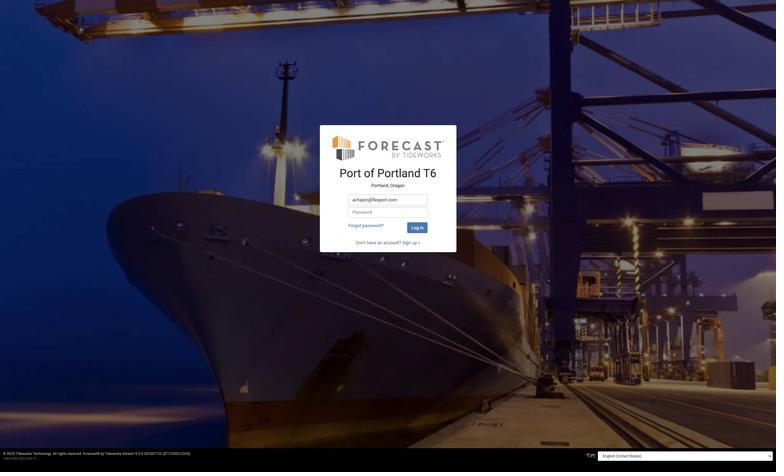 Task type: describe. For each thing, give the bounding box(es) containing it.
log in button
[[408, 223, 428, 234]]

9.5.0.202307122
[[135, 452, 162, 456]]

success
[[19, 457, 33, 461]]

forgot password? log in
[[349, 223, 424, 231]]

sign up » link
[[403, 241, 421, 246]]

forecast®
[[83, 452, 100, 456]]

2 tideworks from the left
[[105, 452, 122, 456]]

rights
[[58, 452, 67, 456]]

forgot
[[349, 223, 362, 228]]

password?
[[363, 223, 384, 228]]

have
[[367, 241, 377, 246]]

technology.
[[33, 452, 52, 456]]

oregon
[[391, 183, 405, 188]]

℠
[[34, 457, 36, 461]]

version
[[122, 452, 134, 456]]

t6
[[424, 167, 437, 180]]



Task type: vqa. For each thing, say whether or not it's contained in the screenshot.
4 link
no



Task type: locate. For each thing, give the bounding box(es) containing it.
sign
[[403, 241, 411, 246]]

by
[[101, 452, 104, 456]]

tideworks up success
[[16, 452, 32, 456]]

an
[[378, 241, 382, 246]]

up
[[413, 241, 418, 246]]

1 tideworks from the left
[[16, 452, 32, 456]]

don't
[[356, 241, 366, 246]]

tideworks right by
[[105, 452, 122, 456]]

(07122023-
[[163, 452, 181, 456]]

2235)
[[181, 452, 190, 456]]

portland
[[378, 167, 421, 180]]

account?
[[384, 241, 402, 246]]

1 horizontal spatial tideworks
[[105, 452, 122, 456]]

Password password field
[[349, 207, 428, 218]]

2023
[[7, 452, 15, 456]]

creating
[[3, 457, 18, 461]]

»
[[419, 241, 421, 246]]

reserved.
[[68, 452, 82, 456]]

portland,
[[372, 183, 390, 188]]

©
[[3, 452, 6, 456]]

log
[[412, 226, 419, 231]]

tideworks
[[16, 452, 32, 456], [105, 452, 122, 456]]

Email or username text field
[[349, 195, 428, 206]]

of
[[364, 167, 375, 180]]

all
[[53, 452, 57, 456]]

0 horizontal spatial tideworks
[[16, 452, 32, 456]]

don't have an account? sign up »
[[356, 241, 421, 246]]

© 2023 tideworks technology. all rights reserved. forecast® by tideworks version 9.5.0.202307122 (07122023-2235) creating success ℠
[[3, 452, 190, 461]]

port of portland t6 portland, oregon
[[340, 167, 437, 188]]

forecast® by tideworks image
[[333, 135, 444, 161]]

forgot password? link
[[349, 223, 384, 228]]

in
[[420, 226, 424, 231]]

port
[[340, 167, 362, 180]]



